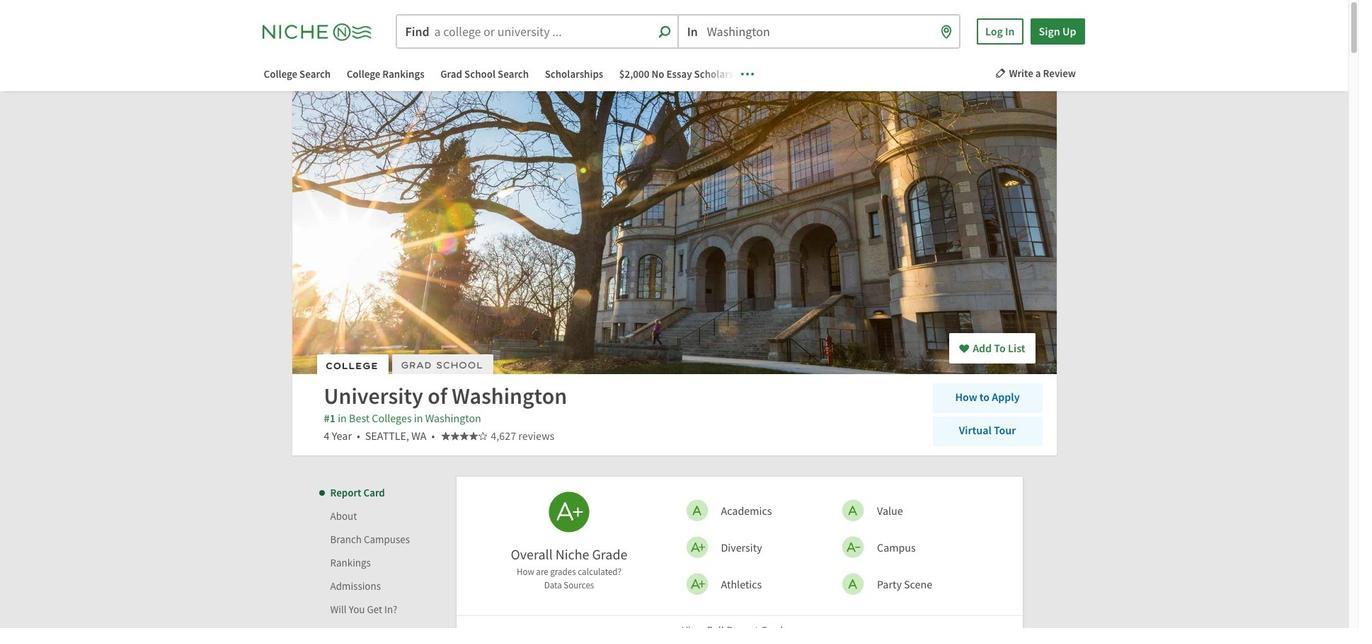 Task type: vqa. For each thing, say whether or not it's contained in the screenshot.
Washington Text Field
yes



Task type: locate. For each thing, give the bounding box(es) containing it.
view full report card, grades are above image
[[786, 626, 797, 629]]

Washington text field
[[679, 16, 959, 47]]

niche home image
[[262, 19, 383, 44]]

meatball image
[[741, 67, 754, 80]]

report card element
[[326, 477, 1023, 629]]



Task type: describe. For each thing, give the bounding box(es) containing it.
banner links element
[[250, 65, 759, 84]]

profile header image
[[292, 91, 1057, 375]]

pencil image
[[995, 68, 1006, 79]]

a college or university ... text field
[[397, 16, 677, 47]]



